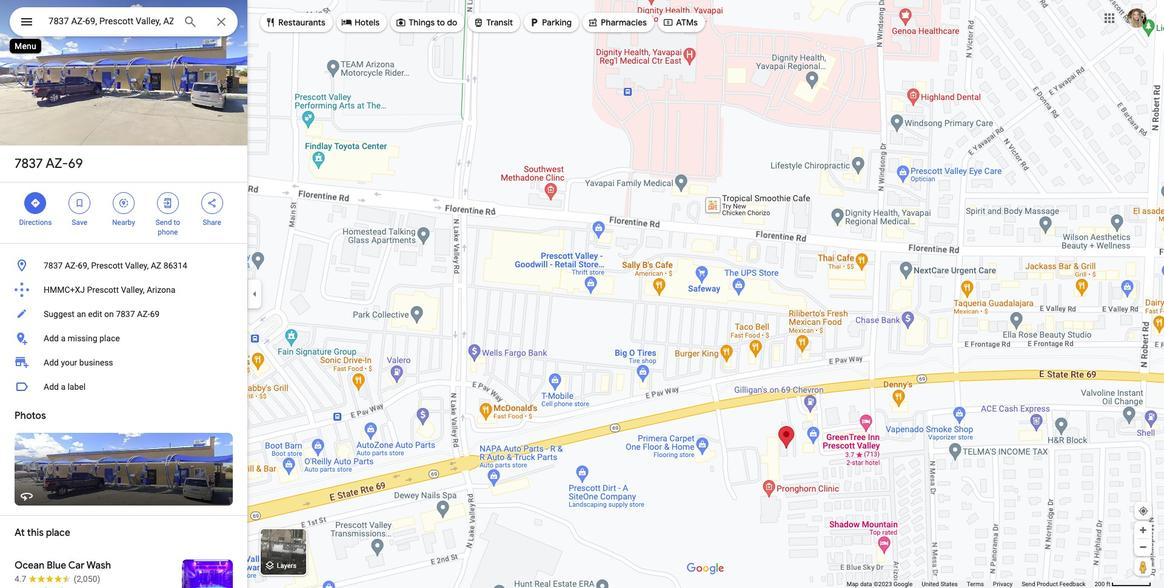Task type: locate. For each thing, give the bounding box(es) containing it.
valley,
[[125, 261, 149, 270], [121, 285, 145, 295]]


[[30, 196, 41, 210]]

add down suggest
[[44, 334, 59, 343]]

7837 az-69, prescott valley, az 86314 button
[[0, 254, 247, 278]]

2 add from the top
[[44, 358, 59, 368]]

1 vertical spatial valley,
[[121, 285, 145, 295]]

0 vertical spatial 7837
[[15, 155, 43, 172]]

directions
[[19, 218, 52, 227]]

a inside add a missing place button
[[61, 334, 66, 343]]

transit
[[487, 17, 513, 28]]

none field inside 7837 az-69, prescott valley, az 86314 field
[[49, 14, 173, 29]]

place inside button
[[99, 334, 120, 343]]

1 horizontal spatial 7837
[[44, 261, 63, 270]]

add your business
[[44, 358, 113, 368]]

7837 up hmmc+xj
[[44, 261, 63, 270]]

add left your
[[44, 358, 59, 368]]

1 vertical spatial 7837
[[44, 261, 63, 270]]

add a label
[[44, 382, 86, 392]]

0 horizontal spatial 7837
[[15, 155, 43, 172]]

footer
[[847, 580, 1095, 588]]

a left missing
[[61, 334, 66, 343]]

0 vertical spatial to
[[437, 17, 445, 28]]


[[588, 16, 599, 29]]

0 vertical spatial send
[[156, 218, 172, 227]]

1 vertical spatial a
[[61, 382, 66, 392]]

send inside send to phone
[[156, 218, 172, 227]]

2 a from the top
[[61, 382, 66, 392]]

7837 for 7837 az-69, prescott valley, az 86314
[[44, 261, 63, 270]]

1 vertical spatial add
[[44, 358, 59, 368]]

0 vertical spatial az-
[[46, 155, 68, 172]]

to up phone
[[174, 218, 180, 227]]

7837 right on
[[116, 309, 135, 319]]

7837 up 
[[15, 155, 43, 172]]

collapse side panel image
[[248, 287, 261, 301]]

hotels
[[355, 17, 380, 28]]

200 ft
[[1095, 581, 1111, 588]]

1 vertical spatial az-
[[65, 261, 78, 270]]

 hotels
[[341, 16, 380, 29]]

label
[[68, 382, 86, 392]]

add inside 'button'
[[44, 382, 59, 392]]

restaurants
[[278, 17, 325, 28]]

parking
[[542, 17, 572, 28]]

add your business link
[[0, 351, 247, 375]]

a inside "add a label" 'button'
[[61, 382, 66, 392]]

send product feedback button
[[1022, 580, 1086, 588]]

a left label
[[61, 382, 66, 392]]

add for add your business
[[44, 358, 59, 368]]

place right this
[[46, 527, 70, 539]]

send up phone
[[156, 218, 172, 227]]

add inside button
[[44, 334, 59, 343]]

place down on
[[99, 334, 120, 343]]

pharmacies
[[601, 17, 647, 28]]

1 add from the top
[[44, 334, 59, 343]]

©2023
[[874, 581, 892, 588]]

2 vertical spatial 7837
[[116, 309, 135, 319]]

phone
[[158, 228, 178, 237]]

1 vertical spatial send
[[1022, 581, 1036, 588]]

valley, up suggest an edit on 7837 az-69 button
[[121, 285, 145, 295]]

save
[[72, 218, 87, 227]]

at this place
[[15, 527, 70, 539]]

69 up 
[[68, 155, 83, 172]]

az- for 69
[[46, 155, 68, 172]]

a
[[61, 334, 66, 343], [61, 382, 66, 392]]

(2,050)
[[74, 574, 100, 584]]

send inside button
[[1022, 581, 1036, 588]]

a for label
[[61, 382, 66, 392]]

0 vertical spatial add
[[44, 334, 59, 343]]

2 vertical spatial az-
[[137, 309, 150, 319]]

to
[[437, 17, 445, 28], [174, 218, 180, 227]]

states
[[941, 581, 958, 588]]

4.7 stars 2,050 reviews image
[[15, 573, 100, 585]]

terms
[[967, 581, 984, 588]]

terms button
[[967, 580, 984, 588]]

0 horizontal spatial send
[[156, 218, 172, 227]]

1 horizontal spatial 69
[[150, 309, 160, 319]]

send left "product"
[[1022, 581, 1036, 588]]

place
[[99, 334, 120, 343], [46, 527, 70, 539]]

 parking
[[529, 16, 572, 29]]

1 horizontal spatial send
[[1022, 581, 1036, 588]]

actions for 7837 az-69 region
[[0, 183, 247, 243]]

footer inside google maps element
[[847, 580, 1095, 588]]

69,
[[78, 261, 89, 270]]

to left do
[[437, 17, 445, 28]]

1 vertical spatial to
[[174, 218, 180, 227]]

2 horizontal spatial 7837
[[116, 309, 135, 319]]

69 down arizona
[[150, 309, 160, 319]]

add left label
[[44, 382, 59, 392]]

google account: michelle dermenjian  
(michelle.dermenjian@adept.ai) image
[[1127, 8, 1147, 28]]

add a missing place
[[44, 334, 120, 343]]

1 vertical spatial 69
[[150, 309, 160, 319]]

show street view coverage image
[[1135, 558, 1152, 576]]

wash
[[86, 560, 111, 572]]

1 horizontal spatial place
[[99, 334, 120, 343]]

prescott up suggest an edit on 7837 az-69
[[87, 285, 119, 295]]

0 horizontal spatial to
[[174, 218, 180, 227]]

send
[[156, 218, 172, 227], [1022, 581, 1036, 588]]

footer containing map data ©2023 google
[[847, 580, 1095, 588]]

69
[[68, 155, 83, 172], [150, 309, 160, 319]]

business
[[79, 358, 113, 368]]

photos
[[15, 410, 46, 422]]

atms
[[676, 17, 698, 28]]

2 vertical spatial add
[[44, 382, 59, 392]]

google
[[894, 581, 913, 588]]

valley, left az
[[125, 261, 149, 270]]

None field
[[49, 14, 173, 29]]

7837
[[15, 155, 43, 172], [44, 261, 63, 270], [116, 309, 135, 319]]

prescott
[[91, 261, 123, 270], [87, 285, 119, 295]]

0 vertical spatial place
[[99, 334, 120, 343]]

arizona
[[147, 285, 175, 295]]

united states button
[[922, 580, 958, 588]]

 button
[[10, 7, 44, 39]]


[[74, 196, 85, 210]]

 pharmacies
[[588, 16, 647, 29]]

0 horizontal spatial 69
[[68, 155, 83, 172]]

1 a from the top
[[61, 334, 66, 343]]

3 add from the top
[[44, 382, 59, 392]]

1 vertical spatial place
[[46, 527, 70, 539]]

 things to do
[[396, 16, 457, 29]]

0 vertical spatial a
[[61, 334, 66, 343]]

prescott right 69,
[[91, 261, 123, 270]]

 atms
[[663, 16, 698, 29]]

1 horizontal spatial to
[[437, 17, 445, 28]]



Task type: vqa. For each thing, say whether or not it's contained in the screenshot.


Task type: describe. For each thing, give the bounding box(es) containing it.
ft
[[1107, 581, 1111, 588]]

add a label button
[[0, 375, 247, 399]]

at
[[15, 527, 25, 539]]


[[19, 13, 34, 30]]

7837 az-69
[[15, 155, 83, 172]]

your
[[61, 358, 77, 368]]

blue
[[47, 560, 66, 572]]

google maps element
[[0, 0, 1164, 588]]


[[663, 16, 674, 29]]

7837 az-69, prescott valley, az 86314
[[44, 261, 187, 270]]

 transit
[[473, 16, 513, 29]]

7837 az-69 main content
[[0, 0, 247, 588]]

nearby
[[112, 218, 135, 227]]

suggest an edit on 7837 az-69 button
[[0, 302, 247, 326]]


[[529, 16, 540, 29]]

86314
[[164, 261, 187, 270]]

this
[[27, 527, 44, 539]]

map data ©2023 google
[[847, 581, 913, 588]]

feedback
[[1060, 581, 1086, 588]]

show your location image
[[1138, 506, 1149, 517]]

layers
[[277, 562, 297, 570]]

ocean blue car wash
[[15, 560, 111, 572]]

car
[[68, 560, 85, 572]]

69 inside button
[[150, 309, 160, 319]]

hmmc+xj prescott valley, arizona button
[[0, 278, 247, 302]]

suggest an edit on 7837 az-69
[[44, 309, 160, 319]]

to inside send to phone
[[174, 218, 180, 227]]

on
[[104, 309, 114, 319]]

send product feedback
[[1022, 581, 1086, 588]]

share
[[203, 218, 221, 227]]

200 ft button
[[1095, 581, 1152, 588]]

7837 for 7837 az-69
[[15, 155, 43, 172]]

0 vertical spatial prescott
[[91, 261, 123, 270]]

an
[[77, 309, 86, 319]]

 restaurants
[[265, 16, 325, 29]]

united
[[922, 581, 939, 588]]


[[473, 16, 484, 29]]

7837 AZ-69, Prescott Valley, AZ 86314 field
[[10, 7, 238, 36]]

add a missing place button
[[0, 326, 247, 351]]

az
[[151, 261, 161, 270]]

200
[[1095, 581, 1105, 588]]

things
[[409, 17, 435, 28]]

az- for 69,
[[65, 261, 78, 270]]

1 vertical spatial prescott
[[87, 285, 119, 295]]

data
[[860, 581, 872, 588]]

zoom out image
[[1139, 543, 1148, 552]]

zoom in image
[[1139, 526, 1148, 535]]

send to phone
[[156, 218, 180, 237]]

hmmc+xj prescott valley, arizona
[[44, 285, 175, 295]]


[[341, 16, 352, 29]]


[[207, 196, 217, 210]]

0 horizontal spatial place
[[46, 527, 70, 539]]

privacy
[[993, 581, 1013, 588]]


[[118, 196, 129, 210]]

privacy button
[[993, 580, 1013, 588]]


[[162, 196, 173, 210]]

add for add a missing place
[[44, 334, 59, 343]]


[[265, 16, 276, 29]]

do
[[447, 17, 457, 28]]

send for send product feedback
[[1022, 581, 1036, 588]]

0 vertical spatial valley,
[[125, 261, 149, 270]]

hmmc+xj
[[44, 285, 85, 295]]

missing
[[68, 334, 97, 343]]


[[396, 16, 406, 29]]

united states
[[922, 581, 958, 588]]

suggest
[[44, 309, 75, 319]]

 search field
[[10, 7, 238, 39]]

to inside  things to do
[[437, 17, 445, 28]]

4.7
[[15, 574, 26, 584]]

add for add a label
[[44, 382, 59, 392]]

0 vertical spatial 69
[[68, 155, 83, 172]]

a for missing
[[61, 334, 66, 343]]

edit
[[88, 309, 102, 319]]

ocean
[[15, 560, 44, 572]]

product
[[1037, 581, 1058, 588]]

map
[[847, 581, 859, 588]]

send for send to phone
[[156, 218, 172, 227]]



